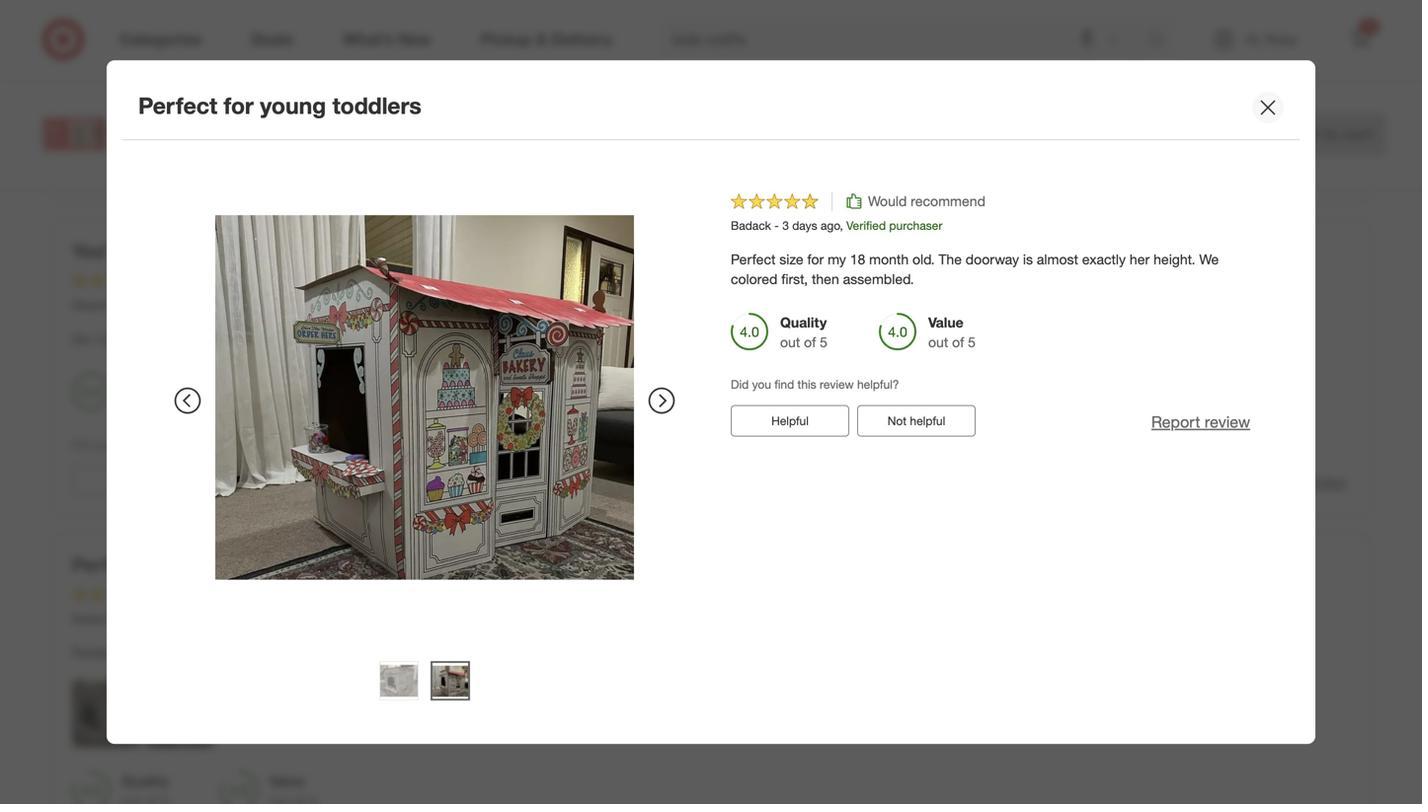 Task type: vqa. For each thing, say whether or not it's contained in the screenshot.
add items BUTTON
no



Task type: locate. For each thing, give the bounding box(es) containing it.
it
[[130, 331, 137, 348], [379, 331, 387, 348]]

1 vertical spatial the
[[280, 645, 303, 662]]

1 vertical spatial would
[[209, 272, 248, 290]]

5
[[161, 80, 169, 97], [820, 334, 828, 351], [968, 334, 976, 351], [309, 394, 317, 411]]

0 horizontal spatial purchaser
[[228, 298, 281, 313]]

1 horizontal spatial her
[[1130, 251, 1150, 268]]

add
[[1289, 124, 1319, 144]]

would recommend up badack - 3 days ago , verified purchaser
[[868, 193, 986, 210]]

assembled.
[[843, 271, 914, 288], [676, 645, 747, 662]]

not inside perfect for young toddlers dialog
[[888, 414, 907, 429]]

my up 'guest review image 2 of 2, zoom in'
[[169, 645, 187, 662]]

0 vertical spatial perfect for young toddlers
[[138, 92, 422, 120]]

0 vertical spatial height.
[[1154, 251, 1196, 268]]

0 vertical spatial mondo
[[192, 96, 242, 116]]

0 horizontal spatial shop
[[130, 96, 168, 116]]

0 vertical spatial purchaser
[[889, 218, 943, 233]]

- right kit in the left of the page
[[366, 121, 372, 141]]

1 vertical spatial toddlers
[[233, 554, 306, 577]]

you for of
[[93, 437, 112, 452]]

toddlers
[[332, 92, 422, 120], [233, 554, 306, 577]]

month down badack - 3 days ago , verified purchaser
[[869, 251, 909, 268]]

colored
[[731, 271, 778, 288], [564, 645, 611, 662]]

image of color-your-own bake shop kit - mondo llama™ image
[[36, 95, 115, 174]]

you inside dialog
[[752, 378, 771, 392]]

1 horizontal spatial would recommend
[[868, 193, 986, 210]]

this
[[139, 123, 158, 138], [798, 378, 816, 392], [139, 437, 158, 452]]

month
[[869, 251, 909, 268], [211, 645, 250, 662]]

a
[[755, 331, 762, 348]]

quality out of 5
[[121, 60, 169, 97], [780, 314, 828, 351]]

exactly up here.
[[1082, 251, 1126, 268]]

12
[[1364, 20, 1375, 33]]

recommend inside perfect for young toddlers dialog
[[911, 193, 986, 210]]

verified purchaser
[[185, 298, 281, 313]]

verified up the up
[[185, 298, 225, 313]]

0 horizontal spatial size
[[121, 645, 145, 662]]

1 vertical spatial size
[[121, 645, 145, 662]]

0 vertical spatial not helpful
[[888, 414, 945, 429]]

first, inside perfect size for my 18 month old. the doorway is almost exactly her height. we colored first, then assembled.
[[781, 271, 808, 288]]

not helpful button
[[857, 405, 976, 437], [199, 465, 317, 497]]

1 horizontal spatial toddlers
[[332, 92, 422, 120]]

recommend
[[911, 193, 986, 210], [252, 272, 327, 290]]

0 vertical spatial verified
[[846, 218, 886, 233]]

helpful inside perfect for young toddlers dialog
[[910, 414, 945, 429]]

helpful?
[[198, 123, 240, 138], [857, 378, 899, 392], [198, 437, 240, 452]]

1 vertical spatial report review
[[1152, 413, 1250, 432]]

18 down badack - 3 days ago , verified purchaser
[[850, 251, 865, 268]]

this inside perfect for young toddlers dialog
[[798, 378, 816, 392]]

1 in from the left
[[244, 331, 254, 348]]

old.
[[913, 251, 935, 268], [254, 645, 276, 662]]

young inside dialog
[[260, 92, 326, 120]]

purchased
[[1147, 139, 1204, 154]]

0 vertical spatial young
[[260, 92, 326, 120]]

of right must
[[804, 334, 816, 351]]

doorway up full
[[966, 251, 1019, 268]]

to
[[319, 17, 331, 34], [1323, 124, 1339, 144]]

mondo up own
[[192, 96, 242, 116]]

report for bottommost report review "button"
[[1247, 473, 1296, 492]]

1 vertical spatial exactly
[[423, 645, 467, 662]]

perfect
[[138, 92, 217, 120], [731, 251, 776, 268], [72, 554, 137, 577], [72, 645, 117, 662]]

doorway
[[966, 251, 1019, 268], [307, 645, 361, 662]]

0 vertical spatial size
[[780, 251, 804, 268]]

2 vertical spatial report
[[1247, 473, 1296, 492]]

2 vertical spatial did you find this review helpful?
[[72, 437, 240, 452]]

1 vertical spatial quality out of 5
[[780, 314, 828, 351]]

- left 3 at the top
[[774, 218, 779, 233]]

value out of 5 for doorway
[[928, 314, 976, 351]]

the inside perfect size for my 18 month old. the doorway is almost exactly her height. we colored first, then assembled.
[[939, 251, 962, 268]]

badack left 3 at the top
[[731, 218, 771, 233]]

find for of
[[116, 437, 136, 452]]

purchaser inside perfect for young toddlers dialog
[[889, 218, 943, 233]]

exactly inside perfect size for my 18 month old. the doorway is almost exactly her height. we colored first, then assembled.
[[1082, 251, 1126, 268]]

0 vertical spatial report
[[1247, 158, 1296, 178]]

1 horizontal spatial -
[[774, 218, 779, 233]]

value
[[270, 60, 305, 77], [928, 314, 964, 332], [270, 374, 305, 391], [270, 773, 305, 790]]

did you find this review helpful? inside perfect for young toddlers dialog
[[731, 378, 899, 392]]

of left all
[[145, 80, 157, 97]]

0 horizontal spatial would
[[209, 272, 248, 290]]

badack
[[731, 218, 771, 233], [72, 612, 112, 627]]

her
[[1130, 251, 1150, 268], [471, 645, 491, 662]]

helpful? inside perfect for young toddlers dialog
[[857, 378, 899, 392]]

colored inside perfect size for my 18 month old. the doorway is almost exactly her height. we colored first, then assembled.
[[731, 271, 778, 288]]

did you find this review helpful? for perfect size for my 18 month old. the doorway is almost exactly her height. we colored first, then assembled.
[[731, 378, 899, 392]]

almost inside perfect size for my 18 month old. the doorway is almost exactly her height. we colored first, then assembled.
[[1037, 251, 1078, 268]]

0 vertical spatial value out of 5
[[928, 314, 976, 351]]

find
[[116, 123, 136, 138], [775, 378, 794, 392], [116, 437, 136, 452]]

taking
[[141, 331, 179, 348]]

0 horizontal spatial old.
[[254, 645, 276, 662]]

0 horizontal spatial doorway
[[307, 645, 361, 662]]

value inside perfect for young toddlers dialog
[[928, 314, 964, 332]]

1 horizontal spatial would
[[868, 193, 907, 210]]

shop
[[130, 96, 168, 116], [297, 121, 336, 141]]

2 vertical spatial is
[[364, 645, 374, 662]]

1 horizontal spatial we
[[1199, 251, 1219, 268]]

value out of 5 inside perfect for young toddlers dialog
[[928, 314, 976, 351]]

1 vertical spatial then
[[645, 645, 672, 662]]

easy
[[210, 17, 238, 34]]

to right helped
[[319, 17, 331, 34]]

1 vertical spatial to
[[1323, 124, 1339, 144]]

in
[[244, 331, 254, 348], [980, 331, 991, 348]]

-
[[366, 121, 372, 141], [774, 218, 779, 233]]

1 vertical spatial quality
[[780, 314, 827, 332]]

of down house?
[[293, 394, 305, 411]]

been
[[944, 331, 976, 348]]

perfect size for my 18 month old. the doorway is almost exactly her height. we colored first, then assembled. inside perfect for young toddlers dialog
[[731, 251, 1219, 288]]

0 vertical spatial month
[[869, 251, 909, 268]]

it right 'love'
[[130, 331, 137, 348]]

helpful for not helpful "button" within perfect for young toddlers dialog
[[910, 414, 945, 429]]

quality out of 5 left all
[[121, 60, 169, 97]]

report inside perfect for young toddlers dialog
[[1152, 413, 1200, 432]]

1 vertical spatial assembled.
[[676, 645, 747, 662]]

mondo right kit in the left of the page
[[377, 121, 429, 141]]

1 horizontal spatial first,
[[781, 271, 808, 288]]

1 vertical spatial first,
[[615, 645, 641, 662]]

search button
[[1139, 18, 1186, 65]]

badack up the guest review image 1 of 2, zoom in at the bottom left of page
[[72, 612, 112, 627]]

1 vertical spatial you
[[752, 378, 771, 392]]

1 vertical spatial mondo
[[377, 121, 429, 141]]

out up color-
[[121, 80, 141, 97]]

- inside shop all mondo llama color-your-own bake shop kit - mondo llama™
[[366, 121, 372, 141]]

out down house?
[[270, 394, 290, 411]]

cart
[[1343, 124, 1374, 144]]

add to cart button
[[1276, 113, 1387, 156]]

for
[[224, 92, 254, 120], [807, 251, 824, 268], [586, 331, 602, 348], [143, 554, 167, 577], [149, 645, 165, 662]]

1 vertical spatial her
[[471, 645, 491, 662]]

0 vertical spatial almost
[[1037, 251, 1078, 268]]

0 vertical spatial find
[[116, 123, 136, 138]]

size
[[780, 251, 804, 268], [121, 645, 145, 662]]

find inside perfect for young toddlers dialog
[[775, 378, 794, 392]]

almost
[[1037, 251, 1078, 268], [378, 645, 420, 662]]

kit
[[340, 121, 361, 141]]

helpful? for perfect size for my 18 month old. the doorway is almost exactly her height. we colored first, then assembled.
[[857, 378, 899, 392]]

verified
[[846, 218, 886, 233], [185, 298, 225, 313]]

report review
[[1247, 158, 1346, 178], [1152, 413, 1250, 432], [1247, 473, 1346, 492]]

did you find this review helpful?
[[72, 123, 240, 138], [731, 378, 899, 392], [72, 437, 240, 452]]

quality down loved
[[121, 60, 168, 77]]

1 horizontal spatial badack
[[731, 218, 771, 233]]

not
[[888, 414, 907, 429], [229, 473, 248, 488]]

0 horizontal spatial badack
[[72, 612, 112, 627]]

mondo
[[192, 96, 242, 116], [377, 121, 429, 141]]

2 vertical spatial find
[[116, 437, 136, 452]]

of right hours
[[479, 331, 491, 348]]

perfect inside perfect size for my 18 month old. the doorway is almost exactly her height. we colored first, then assembled.
[[731, 251, 776, 268]]

is left has
[[905, 331, 915, 348]]

helpful
[[771, 414, 809, 429]]

1 vertical spatial report review button
[[1152, 411, 1250, 434]]

1 vertical spatial almost
[[378, 645, 420, 662]]

0 horizontal spatial to
[[319, 17, 331, 34]]

old. inside perfect size for my 18 month old. the doorway is almost exactly her height. we colored first, then assembled.
[[913, 251, 935, 268]]

guest review image 1 of 2, zoom in image
[[72, 679, 141, 748]]

0 horizontal spatial 18
[[191, 645, 207, 662]]

1 horizontal spatial recommend
[[911, 193, 986, 210]]

1 horizontal spatial young
[[260, 92, 326, 120]]

2 vertical spatial you
[[93, 437, 112, 452]]

not helpful
[[888, 414, 945, 429], [229, 473, 287, 488]]

yes!
[[72, 240, 108, 263]]

verified right ,
[[846, 218, 886, 233]]

0 vertical spatial report review
[[1247, 158, 1346, 178]]

shop up color-
[[130, 96, 168, 116]]

in right space
[[244, 331, 254, 348]]

0 horizontal spatial not helpful
[[229, 473, 287, 488]]

shop left kit in the left of the page
[[297, 121, 336, 141]]

perfect for young toddlers
[[138, 92, 422, 120], [72, 554, 306, 577]]

1 vertical spatial guest review image 2 of 2, full size image
[[431, 662, 470, 701]]

in left full
[[980, 331, 991, 348]]

month inside perfect size for my 18 month old. the doorway is almost exactly her height. we colored first, then assembled.
[[869, 251, 909, 268]]

review
[[161, 123, 195, 138], [1301, 158, 1346, 178], [820, 378, 854, 392], [1205, 413, 1250, 432], [161, 437, 195, 452], [1301, 473, 1346, 492]]

the
[[939, 251, 962, 268], [280, 645, 303, 662]]

2 vertical spatial helpful?
[[198, 437, 240, 452]]

helpful for leftmost not helpful "button"
[[251, 473, 287, 488]]

badack inside perfect for young toddlers dialog
[[731, 218, 771, 233]]

1 vertical spatial find
[[775, 378, 794, 392]]

would recommend up verified purchaser in the top left of the page
[[209, 272, 327, 290]]

report review for bottommost report review "button"
[[1247, 473, 1346, 492]]

0 horizontal spatial we
[[541, 645, 560, 662]]

my left house?
[[258, 331, 277, 348]]

quality
[[121, 60, 168, 77], [780, 314, 827, 332], [121, 773, 168, 790]]

purchaser
[[889, 218, 943, 233], [228, 298, 281, 313]]

my inside perfect size for my 18 month old. the doorway is almost exactly her height. we colored first, then assembled.
[[828, 251, 846, 268]]

yes.
[[665, 331, 690, 348]]

size up the guest review image 1 of 2, zoom in at the bottom left of page
[[121, 645, 145, 662]]

would inside perfect for young toddlers dialog
[[868, 193, 907, 210]]

2 vertical spatial quality
[[121, 773, 168, 790]]

1 vertical spatial value out of 5
[[270, 374, 317, 411]]

0 horizontal spatial almost
[[378, 645, 420, 662]]

report review inside perfect for young toddlers dialog
[[1152, 413, 1250, 432]]

own
[[216, 121, 251, 141]]

zoomed image element
[[148, 156, 701, 713]]

1 vertical spatial helpful
[[251, 473, 287, 488]]

0 horizontal spatial month
[[211, 645, 250, 662]]

doorway left guest review image 1 of 2, full size
[[307, 645, 361, 662]]

has
[[919, 331, 941, 348]]

5 left all
[[161, 80, 169, 97]]

height.
[[1154, 251, 1196, 268], [495, 645, 537, 662]]

0 vertical spatial would
[[868, 193, 907, 210]]

0 vertical spatial toddlers
[[332, 92, 422, 120]]

size inside perfect size for my 18 month old. the doorway is almost exactly her height. we colored first, then assembled.
[[780, 251, 804, 268]]

0 vertical spatial recommend
[[911, 193, 986, 210]]

out
[[121, 80, 141, 97], [780, 334, 800, 351], [928, 334, 948, 351], [270, 394, 290, 411]]

0 vertical spatial her
[[1130, 251, 1150, 268]]

2 horizontal spatial is
[[1023, 251, 1033, 268]]

perfect size for my 18 month old. the doorway is almost exactly her height. we colored first, then assembled.
[[731, 251, 1219, 288], [72, 645, 747, 662]]

to right add
[[1323, 124, 1339, 144]]

would up badack - 3 days ago , verified purchaser
[[868, 193, 907, 210]]

quality down 'guest review image 2 of 2, zoom in'
[[121, 773, 168, 790]]

when purchased online
[[1113, 139, 1239, 154]]

would
[[868, 193, 907, 210], [209, 272, 248, 290]]

18 up 'guest review image 2 of 2, zoom in'
[[191, 645, 207, 662]]

0 horizontal spatial assembled.
[[676, 645, 747, 662]]

1 horizontal spatial not
[[888, 414, 907, 429]]

guest review image 2 of 2, full size image
[[215, 216, 634, 581], [431, 662, 470, 701]]

value out of 5 left full
[[928, 314, 976, 351]]

did inside perfect for young toddlers dialog
[[731, 378, 749, 392]]

is inside perfect size for my 18 month old. the doorway is almost exactly her height. we colored first, then assembled.
[[1023, 251, 1033, 268]]

height. inside perfect size for my 18 month old. the doorway is almost exactly her height. we colored first, then assembled.
[[1154, 251, 1196, 268]]

1 horizontal spatial to
[[1323, 124, 1339, 144]]

report
[[1247, 158, 1296, 178], [1152, 413, 1200, 432], [1247, 473, 1296, 492]]

size down 3 at the top
[[780, 251, 804, 268]]

is up the 'force'
[[1023, 251, 1033, 268]]

did
[[72, 123, 90, 138], [354, 331, 376, 348], [731, 378, 749, 392], [72, 437, 90, 452]]

would up verified purchaser in the top left of the page
[[209, 272, 248, 290]]

,
[[840, 218, 843, 233]]

0 vertical spatial assembled.
[[843, 271, 914, 288]]

young
[[260, 92, 326, 120], [173, 554, 227, 577]]

first,
[[781, 271, 808, 288], [615, 645, 641, 662]]

quality right a at the top right of page
[[780, 314, 827, 332]]

exactly right guest review image 1 of 2, full size
[[423, 645, 467, 662]]

0 horizontal spatial in
[[244, 331, 254, 348]]

exactly
[[1082, 251, 1126, 268], [423, 645, 467, 662]]

0 vertical spatial first,
[[781, 271, 808, 288]]

0 horizontal spatial would recommend
[[209, 272, 327, 290]]

1 vertical spatial doorway
[[307, 645, 361, 662]]

0 vertical spatial would recommend
[[868, 193, 986, 210]]

12 link
[[1339, 18, 1383, 61]]

0 horizontal spatial value out of 5
[[270, 374, 317, 411]]

find for colored
[[775, 378, 794, 392]]

purchaser up space
[[228, 298, 281, 313]]

1 horizontal spatial is
[[905, 331, 915, 348]]

steph0
[[72, 298, 110, 313]]

18 inside perfect size for my 18 month old. the doorway is almost exactly her height. we colored first, then assembled.
[[850, 251, 865, 268]]

quality out of 5 right a at the top right of page
[[780, 314, 828, 351]]

my
[[828, 251, 846, 268], [258, 331, 277, 348], [606, 331, 625, 348], [169, 645, 187, 662]]

0 vertical spatial old.
[[913, 251, 935, 268]]

badack for badack - 3 days ago , verified purchaser
[[731, 218, 771, 233]]

0 horizontal spatial helpful
[[251, 473, 287, 488]]

1 horizontal spatial the
[[939, 251, 962, 268]]

1 vertical spatial helpful?
[[857, 378, 899, 392]]

you for colored
[[752, 378, 771, 392]]

1 vertical spatial recommend
[[252, 272, 327, 290]]

force
[[1016, 331, 1048, 348]]

is left guest review image 1 of 2, full size
[[364, 645, 374, 662]]

my down badack - 3 days ago , verified purchaser
[[828, 251, 846, 268]]

0 vertical spatial is
[[1023, 251, 1033, 268]]

guest review image 1 of 2, full size image
[[379, 662, 419, 701]]

month up 'guest review image 2 of 2, zoom in'
[[211, 645, 250, 662]]

1 horizontal spatial colored
[[731, 271, 778, 288]]

0 vertical spatial shop
[[130, 96, 168, 116]]

would recommend
[[868, 193, 986, 210], [209, 272, 327, 290]]

value out of 5 down house?
[[270, 374, 317, 411]]

is
[[1023, 251, 1033, 268], [905, 331, 915, 348], [364, 645, 374, 662]]

it left provide at the top left of page
[[379, 331, 387, 348]]

1 vertical spatial did you find this review helpful?
[[731, 378, 899, 392]]

0 vertical spatial badack
[[731, 218, 771, 233]]

purchaser right ,
[[889, 218, 943, 233]]

1 horizontal spatial helpful
[[910, 414, 945, 429]]

value out of 5 for my
[[270, 374, 317, 411]]

report review button
[[1247, 157, 1346, 180], [1152, 411, 1250, 434], [1247, 471, 1346, 494]]

1 vertical spatial this
[[798, 378, 816, 392]]

ago
[[821, 218, 840, 233]]

18
[[850, 251, 865, 268], [191, 645, 207, 662]]

helpful button
[[731, 405, 849, 437]]



Task type: describe. For each thing, give the bounding box(es) containing it.
they
[[242, 17, 269, 34]]

would recommend inside perfect for young toddlers dialog
[[868, 193, 986, 210]]

loved
[[139, 17, 173, 34]]

0 vertical spatial helpful?
[[198, 123, 240, 138]]

2 in from the left
[[980, 331, 991, 348]]

buy.
[[801, 331, 825, 348]]

so
[[191, 17, 206, 34]]

1 vertical spatial month
[[211, 645, 250, 662]]

perfect for young toddlers dialog
[[107, 60, 1316, 745]]

love
[[101, 331, 126, 348]]

What can we help you find? suggestions appear below search field
[[661, 18, 1153, 61]]

0 horizontal spatial toddlers
[[233, 554, 306, 577]]

grandkids loved it, so easy they helped to assemble
[[72, 17, 395, 34]]

your-
[[176, 121, 216, 141]]

guest review image 2 of 2, zoom in image
[[145, 679, 214, 748]]

here.
[[1099, 331, 1129, 348]]

her inside perfect size for my 18 month old. the doorway is almost exactly her height. we colored first, then assembled.
[[1130, 251, 1150, 268]]

not helpful inside perfect for young toddlers dialog
[[888, 414, 945, 429]]

3
[[782, 218, 789, 233]]

0 horizontal spatial colored
[[564, 645, 611, 662]]

0 horizontal spatial not helpful button
[[199, 465, 317, 497]]

toddlers inside dialog
[[332, 92, 422, 120]]

kids?
[[628, 331, 661, 348]]

1 vertical spatial perfect for young toddlers
[[72, 554, 306, 577]]

hours
[[441, 331, 475, 348]]

my left kids? on the top
[[606, 331, 625, 348]]

this for perfect size for my 18 month old. the doorway is almost exactly her height. we colored first, then assembled.
[[798, 378, 816, 392]]

entertainment
[[495, 331, 582, 348]]

report review for report review "button" to the top
[[1247, 158, 1346, 178]]

0 vertical spatial you
[[93, 123, 112, 138]]

bake
[[255, 121, 293, 141]]

0 horizontal spatial verified
[[185, 298, 225, 313]]

grandkids
[[72, 17, 136, 34]]

0 vertical spatial quality out of 5
[[121, 60, 169, 97]]

report for report review "button" to the middle
[[1152, 413, 1200, 432]]

out left full
[[928, 334, 948, 351]]

imagination
[[829, 331, 901, 348]]

house?
[[281, 331, 326, 348]]

0 horizontal spatial mondo
[[192, 96, 242, 116]]

1 vertical spatial not helpful
[[229, 473, 287, 488]]

2 it from the left
[[379, 331, 387, 348]]

report for report review "button" to the top
[[1247, 158, 1296, 178]]

it,
[[176, 17, 187, 34]]

of right has
[[952, 334, 964, 351]]

perfect for young toddlers inside perfect for young toddlers dialog
[[138, 92, 422, 120]]

1 vertical spatial 18
[[191, 645, 207, 662]]

we inside perfect size for my 18 month old. the doorway is almost exactly her height. we colored first, then assembled.
[[1199, 251, 1219, 268]]

quality out of 5 inside perfect for young toddlers dialog
[[780, 314, 828, 351]]

this for do i love it taking up space in my house? no. did it provide hours of entertainment for my kids? yes. definitely a must buy. imagination is has been in full force around here.
[[139, 437, 158, 452]]

2 vertical spatial report review button
[[1247, 471, 1346, 494]]

llama
[[246, 96, 289, 116]]

llama™
[[433, 121, 488, 141]]

5 left imagination
[[820, 334, 828, 351]]

up
[[182, 331, 198, 348]]

0 vertical spatial quality
[[121, 60, 168, 77]]

for inside perfect size for my 18 month old. the doorway is almost exactly her height. we colored first, then assembled.
[[807, 251, 824, 268]]

badack - 3 days ago , verified purchaser
[[731, 218, 943, 233]]

1 horizontal spatial shop
[[297, 121, 336, 141]]

5 left full
[[968, 334, 976, 351]]

assembled. inside perfect size for my 18 month old. the doorway is almost exactly her height. we colored first, then assembled.
[[843, 271, 914, 288]]

$25.00
[[1219, 115, 1260, 132]]

0 horizontal spatial not
[[229, 473, 248, 488]]

definitely
[[694, 331, 751, 348]]

0 horizontal spatial her
[[471, 645, 491, 662]]

days
[[792, 218, 817, 233]]

5 down house?
[[309, 394, 317, 411]]

no.
[[330, 331, 351, 348]]

not helpful button inside perfect for young toddlers dialog
[[857, 405, 976, 437]]

do i love it taking up space in my house? no. did it provide hours of entertainment for my kids? yes. definitely a must buy. imagination is has been in full force around here.
[[72, 331, 1129, 348]]

1 vertical spatial perfect size for my 18 month old. the doorway is almost exactly her height. we colored first, then assembled.
[[72, 645, 747, 662]]

around
[[1051, 331, 1095, 348]]

assemble
[[335, 17, 395, 34]]

out left buy.
[[780, 334, 800, 351]]

then inside perfect size for my 18 month old. the doorway is almost exactly her height. we colored first, then assembled.
[[812, 271, 839, 288]]

full
[[994, 331, 1012, 348]]

helped
[[273, 17, 315, 34]]

i
[[94, 331, 97, 348]]

color-
[[130, 121, 176, 141]]

badack for badack
[[72, 612, 112, 627]]

did you find this review helpful? for do i love it taking up space in my house? no. did it provide hours of entertainment for my kids? yes. definitely a must buy. imagination is has been in full force around here.
[[72, 437, 240, 452]]

when
[[1113, 139, 1144, 154]]

0 horizontal spatial young
[[173, 554, 227, 577]]

add to cart
[[1289, 124, 1374, 144]]

1 vertical spatial would recommend
[[209, 272, 327, 290]]

0 vertical spatial did you find this review helpful?
[[72, 123, 240, 138]]

0 horizontal spatial recommend
[[252, 272, 327, 290]]

- inside perfect for young toddlers dialog
[[774, 218, 779, 233]]

space
[[202, 331, 240, 348]]

to inside add to cart button
[[1323, 124, 1339, 144]]

0 horizontal spatial first,
[[615, 645, 641, 662]]

do
[[72, 331, 90, 348]]

search
[[1139, 32, 1186, 51]]

must
[[766, 331, 797, 348]]

1 vertical spatial purchaser
[[228, 298, 281, 313]]

doorway inside perfect size for my 18 month old. the doorway is almost exactly her height. we colored first, then assembled.
[[966, 251, 1019, 268]]

shop all mondo llama color-your-own bake shop kit - mondo llama™
[[130, 96, 488, 141]]

helpful? for do i love it taking up space in my house? no. did it provide hours of entertainment for my kids? yes. definitely a must buy. imagination is has been in full force around here.
[[198, 437, 240, 452]]

all
[[172, 96, 188, 116]]

1 vertical spatial height.
[[495, 645, 537, 662]]

0 vertical spatial guest review image 2 of 2, full size image
[[215, 216, 634, 581]]

verified inside perfect for young toddlers dialog
[[846, 218, 886, 233]]

online
[[1207, 139, 1239, 154]]

provide
[[391, 331, 437, 348]]

1 it from the left
[[130, 331, 137, 348]]

0 vertical spatial this
[[139, 123, 158, 138]]

report review for report review "button" to the middle
[[1152, 413, 1250, 432]]

quality inside perfect for young toddlers dialog
[[780, 314, 827, 332]]

0 vertical spatial to
[[319, 17, 331, 34]]

0 vertical spatial report review button
[[1247, 157, 1346, 180]]



